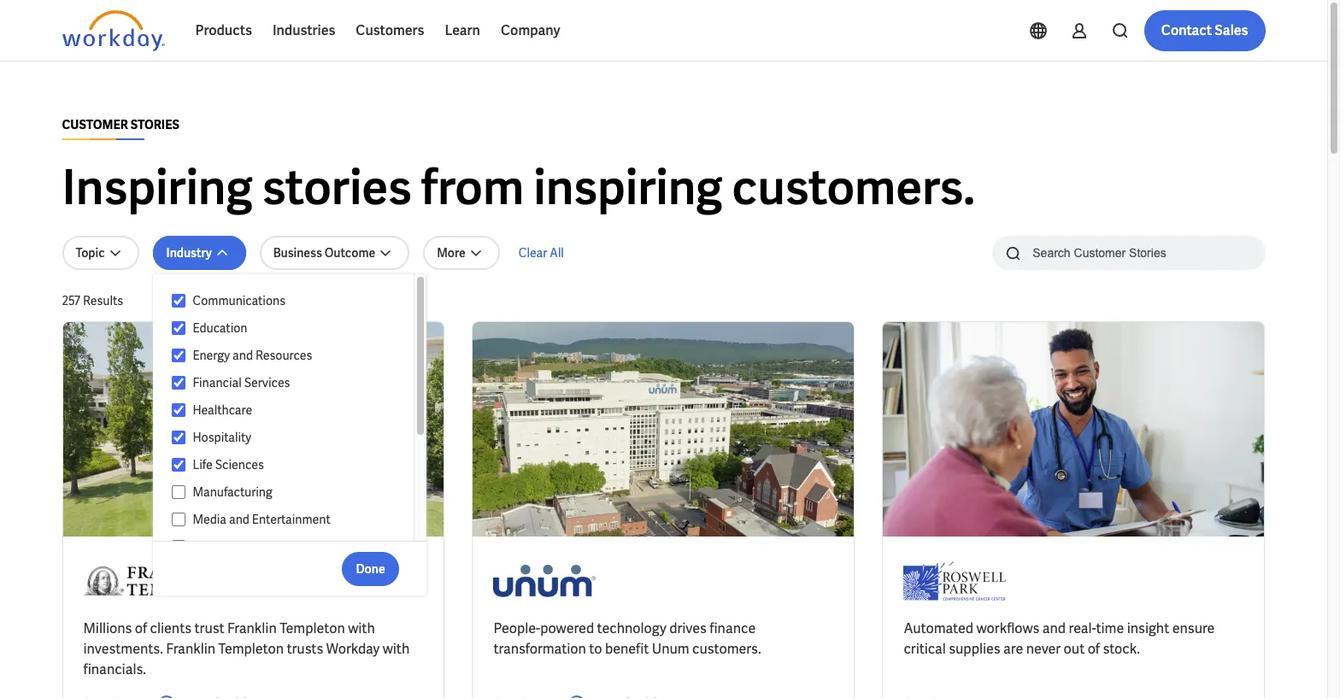 Task type: locate. For each thing, give the bounding box(es) containing it.
and up never
[[1043, 620, 1066, 638]]

and down manufacturing
[[229, 512, 250, 528]]

0 horizontal spatial of
[[135, 620, 147, 638]]

1 horizontal spatial of
[[1088, 640, 1100, 658]]

with right "workday"
[[383, 640, 410, 658]]

energy and resources link
[[186, 345, 397, 366]]

1 vertical spatial customers.
[[693, 640, 761, 658]]

inspiring
[[534, 156, 723, 219]]

entertainment
[[252, 512, 331, 528]]

clients
[[150, 620, 192, 638]]

company button
[[491, 10, 571, 51]]

1 vertical spatial and
[[229, 512, 250, 528]]

ensure
[[1173, 620, 1215, 638]]

of inside millions of clients trust franklin templeton with investments. franklin templeton trusts workday with financials.
[[135, 620, 147, 638]]

business outcome
[[273, 245, 375, 261]]

trust
[[195, 620, 224, 638]]

of up the investments.
[[135, 620, 147, 638]]

257 results
[[62, 293, 123, 309]]

templeton down trust
[[218, 640, 284, 658]]

financial services link
[[186, 373, 397, 393]]

and inside automated workflows and real-time insight ensure critical supplies are never out of stock.
[[1043, 620, 1066, 638]]

and
[[233, 348, 253, 363], [229, 512, 250, 528], [1043, 620, 1066, 638]]

0 vertical spatial of
[[135, 620, 147, 638]]

and up financial services
[[233, 348, 253, 363]]

franklin
[[227, 620, 277, 638], [166, 640, 216, 658]]

media
[[193, 512, 227, 528]]

millions
[[83, 620, 132, 638]]

0 vertical spatial franklin
[[227, 620, 277, 638]]

insight
[[1128, 620, 1170, 638]]

business
[[273, 245, 322, 261]]

and inside "link"
[[229, 512, 250, 528]]

clear all
[[519, 245, 564, 261]]

and for entertainment
[[229, 512, 250, 528]]

with
[[348, 620, 375, 638], [383, 640, 410, 658]]

None checkbox
[[172, 293, 186, 309], [172, 375, 186, 391], [172, 430, 186, 445], [172, 512, 186, 528], [172, 293, 186, 309], [172, 375, 186, 391], [172, 430, 186, 445], [172, 512, 186, 528]]

learn
[[445, 21, 481, 39]]

industry
[[166, 245, 212, 261]]

0 vertical spatial with
[[348, 620, 375, 638]]

people-powered technology drives finance transformation to benefit unum customers.
[[494, 620, 761, 658]]

more button
[[423, 236, 500, 270]]

1 horizontal spatial with
[[383, 640, 410, 658]]

resources
[[256, 348, 312, 363]]

contact sales link
[[1145, 10, 1266, 51]]

learn button
[[435, 10, 491, 51]]

financial services
[[193, 375, 290, 391]]

None checkbox
[[172, 321, 186, 336], [172, 348, 186, 363], [172, 403, 186, 418], [172, 457, 186, 473], [172, 485, 186, 500], [172, 540, 186, 555], [172, 321, 186, 336], [172, 348, 186, 363], [172, 403, 186, 418], [172, 457, 186, 473], [172, 485, 186, 500], [172, 540, 186, 555]]

drives
[[670, 620, 707, 638]]

franklin right trust
[[227, 620, 277, 638]]

workday
[[326, 640, 380, 658]]

inspiring stories from inspiring customers.
[[62, 156, 976, 219]]

1 horizontal spatial franklin
[[227, 620, 277, 638]]

industry button
[[153, 236, 246, 270]]

1 vertical spatial franklin
[[166, 640, 216, 658]]

hospitality
[[193, 430, 251, 445]]

business outcome button
[[260, 236, 410, 270]]

257
[[62, 293, 80, 309]]

customers button
[[346, 10, 435, 51]]

with up "workday"
[[348, 620, 375, 638]]

of right out
[[1088, 640, 1100, 658]]

are
[[1004, 640, 1024, 658]]

0 vertical spatial and
[[233, 348, 253, 363]]

customers. inside the people-powered technology drives finance transformation to benefit unum customers.
[[693, 640, 761, 658]]

more
[[437, 245, 466, 261]]

go to the homepage image
[[62, 10, 165, 51]]

1 vertical spatial of
[[1088, 640, 1100, 658]]

people-
[[494, 620, 541, 638]]

franklin down trust
[[166, 640, 216, 658]]

communications link
[[186, 291, 397, 311]]

0 horizontal spatial franklin
[[166, 640, 216, 658]]

customers.
[[732, 156, 976, 219], [693, 640, 761, 658]]

customers
[[356, 21, 424, 39]]

templeton up 'trusts'
[[280, 620, 345, 638]]

industries
[[273, 21, 335, 39]]

industries button
[[262, 10, 346, 51]]

and for resources
[[233, 348, 253, 363]]

time
[[1097, 620, 1125, 638]]

customer
[[62, 117, 128, 133]]

done button
[[342, 552, 399, 586]]

manufacturing
[[193, 485, 273, 500]]

services
[[244, 375, 290, 391]]

contact
[[1162, 21, 1213, 39]]

inspiring
[[62, 156, 253, 219]]

products
[[195, 21, 252, 39]]

Search Customer Stories text field
[[1023, 238, 1232, 268]]

2 vertical spatial and
[[1043, 620, 1066, 638]]

0 horizontal spatial with
[[348, 620, 375, 638]]

sciences
[[215, 457, 264, 473]]



Task type: vqa. For each thing, say whether or not it's contained in the screenshot.
across
no



Task type: describe. For each thing, give the bounding box(es) containing it.
life sciences
[[193, 457, 264, 473]]

trusts
[[287, 640, 323, 658]]

investments.
[[83, 640, 163, 658]]

sales
[[1215, 21, 1249, 39]]

finance
[[710, 620, 756, 638]]

contact sales
[[1162, 21, 1249, 39]]

millions of clients trust franklin templeton with investments. franklin templeton trusts workday with financials.
[[83, 620, 410, 679]]

healthcare
[[193, 403, 252, 418]]

energy
[[193, 348, 230, 363]]

hospitality link
[[186, 428, 397, 448]]

out
[[1064, 640, 1085, 658]]

education
[[193, 321, 248, 336]]

life
[[193, 457, 213, 473]]

powered
[[541, 620, 594, 638]]

technology
[[597, 620, 667, 638]]

results
[[83, 293, 123, 309]]

customer stories
[[62, 117, 180, 133]]

done
[[356, 561, 385, 577]]

outcome
[[325, 245, 375, 261]]

stories
[[262, 156, 412, 219]]

never
[[1027, 640, 1061, 658]]

nonprofit link
[[186, 537, 397, 557]]

from
[[421, 156, 524, 219]]

unum image
[[494, 557, 596, 605]]

benefit
[[605, 640, 649, 658]]

all
[[550, 245, 564, 261]]

automated workflows and real-time insight ensure critical supplies are never out of stock.
[[904, 620, 1215, 658]]

1 vertical spatial with
[[383, 640, 410, 658]]

stories
[[131, 117, 180, 133]]

education link
[[186, 318, 397, 339]]

products button
[[185, 10, 262, 51]]

life sciences link
[[186, 455, 397, 475]]

franklin templeton companies, llc image
[[83, 557, 234, 605]]

financials.
[[83, 661, 146, 679]]

real-
[[1069, 620, 1097, 638]]

nonprofit
[[193, 540, 245, 555]]

clear
[[519, 245, 547, 261]]

unum
[[652, 640, 690, 658]]

healthcare link
[[186, 400, 397, 421]]

0 vertical spatial templeton
[[280, 620, 345, 638]]

of inside automated workflows and real-time insight ensure critical supplies are never out of stock.
[[1088, 640, 1100, 658]]

manufacturing link
[[186, 482, 397, 503]]

media and entertainment
[[193, 512, 331, 528]]

critical
[[904, 640, 946, 658]]

clear all button
[[514, 236, 569, 270]]

media and entertainment link
[[186, 510, 397, 530]]

1 vertical spatial templeton
[[218, 640, 284, 658]]

topic
[[76, 245, 105, 261]]

automated
[[904, 620, 974, 638]]

roswell park comprehensive cancer center (roswell park cancer institute) image
[[904, 557, 1007, 605]]

0 vertical spatial customers.
[[732, 156, 976, 219]]

financial
[[193, 375, 242, 391]]

supplies
[[949, 640, 1001, 658]]

energy and resources
[[193, 348, 312, 363]]

stock.
[[1103, 640, 1141, 658]]

topic button
[[62, 236, 139, 270]]

workflows
[[977, 620, 1040, 638]]

communications
[[193, 293, 286, 309]]

to
[[589, 640, 602, 658]]

transformation
[[494, 640, 586, 658]]

company
[[501, 21, 561, 39]]



